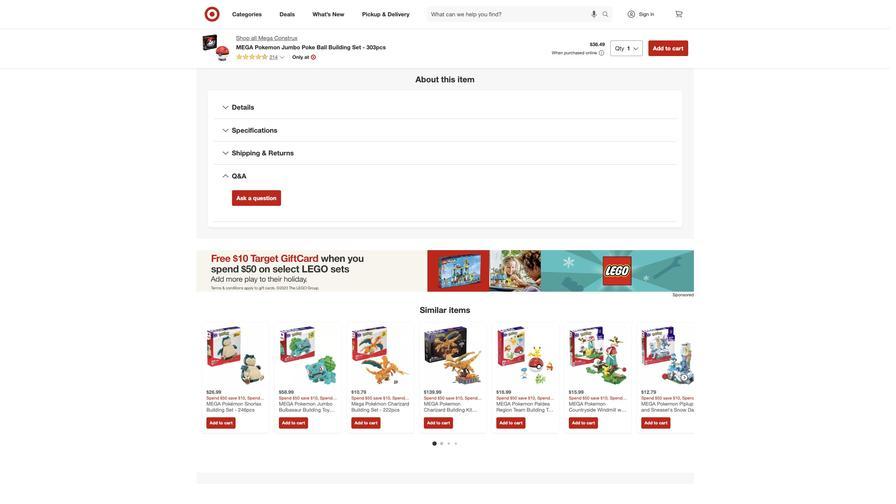 Task type: describe. For each thing, give the bounding box(es) containing it.
show more images button
[[290, 42, 348, 57]]

advertisement region inside similar items region
[[196, 251, 694, 292]]

team
[[513, 407, 525, 413]]

add to cart for mega pokémon charizard building set - 222pcs
[[354, 421, 377, 426]]

mega pokemon jumbo bulbasaur building toy kit, with 1 action figure - 789pcs image
[[279, 327, 337, 385]]

add to cart button for mega pokémon charizard building set - 222pcs
[[351, 418, 381, 429]]

pokemon for $12.79
[[657, 401, 678, 407]]

paldea
[[534, 401, 550, 407]]

what's new
[[313, 11, 344, 18]]

1664pcs
[[454, 413, 474, 419]]

1 inside mega pokemon jumbo bulbasaur building toy kit, with 1 action figure - 789pcs
[[298, 413, 301, 419]]

add to cart for mega pokémon snorlax building set - 246pcs
[[209, 421, 232, 426]]

only
[[292, 54, 303, 60]]

item
[[458, 74, 475, 84]]

$58.99
[[279, 389, 294, 395]]

snorlax
[[244, 401, 261, 407]]

motion inside mega pokemon piplup and sneasel's snow day with motion building set (171 pc)
[[652, 413, 667, 419]]

toy inside mega pokemon paldea region team building toy kit - 79pcs
[[546, 407, 553, 413]]

add for mega pokemon jumbo bulbasaur building toy kit, with 1 action figure - 789pcs
[[282, 421, 290, 426]]

building inside mega pokémon charizard building set - 222pcs
[[351, 407, 369, 413]]

a
[[248, 195, 251, 202]]

- inside mega pokemon charizard building kit with motion - 1664pcs
[[451, 413, 453, 419]]

ask a question
[[236, 195, 276, 202]]

- inside mega pokémon snorlax building set - 246pcs
[[235, 407, 237, 413]]

mega pokémon charizard building set - 222pcs
[[351, 401, 409, 413]]

q&a button
[[213, 165, 677, 188]]

pokemon inside the shop all mega construx mega pokemon jumbo poke ball building set - 303pcs
[[255, 44, 280, 51]]

& for pickup
[[382, 11, 386, 18]]

shipping
[[232, 149, 260, 157]]

toy inside mega pokemon jumbo bulbasaur building toy kit, with 1 action figure - 789pcs
[[322, 407, 330, 413]]

add down 'in' at right
[[653, 45, 664, 52]]

add for mega pokemon charizard building kit with motion - 1664pcs
[[427, 421, 435, 426]]

in
[[650, 11, 654, 17]]

pokémon for 246pcs
[[222, 401, 243, 407]]

add for mega pokémon charizard building set - 222pcs
[[354, 421, 363, 426]]

246pcs
[[238, 407, 254, 413]]

add to cart for mega pokemon jumbo bulbasaur building toy kit, with 1 action figure - 789pcs
[[282, 421, 305, 426]]

add for mega pokemon countryside windmill with action figures, building set (240 pc)
[[572, 421, 580, 426]]

what's new link
[[307, 6, 353, 22]]

more
[[311, 46, 324, 53]]

789pcs
[[279, 420, 295, 426]]

motion inside mega pokemon charizard building kit with motion - 1664pcs
[[434, 413, 450, 419]]

mega for $12.79
[[641, 401, 656, 407]]

add to cart button for mega pokemon charizard building kit with motion - 1664pcs
[[424, 418, 453, 429]]

$26.99
[[206, 389, 221, 395]]

cart for mega pokemon charizard building kit with motion - 1664pcs
[[441, 421, 450, 426]]

what's
[[313, 11, 331, 18]]

ask
[[236, 195, 247, 202]]

$15.99
[[569, 389, 584, 395]]

to for mega pokemon piplup and sneasel's snow day with motion building set (171 pc)
[[654, 421, 658, 426]]

add for mega pokémon snorlax building set - 246pcs
[[209, 421, 218, 426]]

windmill
[[597, 407, 616, 413]]

mega pokemon piplup and sneasel's snow day with motion building set (171 pc)
[[641, 401, 696, 426]]

mega for $139.99
[[424, 401, 438, 407]]

categories link
[[226, 6, 271, 22]]

sign
[[639, 11, 649, 17]]

specifications
[[232, 126, 277, 134]]

to for mega pokemon paldea region team building toy kit - 79pcs
[[509, 421, 513, 426]]

(240
[[578, 420, 587, 426]]

question
[[253, 195, 276, 202]]

$16.99
[[496, 389, 511, 395]]

mega for $26.99
[[206, 401, 221, 407]]

set inside mega pokemon countryside windmill with action figures, building set (240 pc)
[[569, 420, 576, 426]]

mega pokemon charizard building kit with motion - 1664pcs
[[424, 401, 474, 419]]

mega pokemon piplup and sneasel's snow day with motion building set (171 pc) image
[[641, 327, 699, 385]]

all
[[251, 34, 257, 42]]

1 horizontal spatial 1
[[627, 45, 630, 52]]

details button
[[213, 96, 677, 119]]

building inside mega pokemon paldea region team building toy kit - 79pcs
[[527, 407, 545, 413]]

mega pokemon countryside windmill with action figures, building set (240 pc) image
[[569, 327, 627, 385]]

deals link
[[273, 6, 304, 22]]

mega pokemon jumbo bulbasaur building toy kit, with 1 action figure - 789pcs
[[279, 401, 335, 426]]

cart for mega pokemon paldea region team building toy kit - 79pcs
[[514, 421, 522, 426]]

add to cart for mega pokemon countryside windmill with action figures, building set (240 pc)
[[572, 421, 595, 426]]

0 vertical spatial advertisement region
[[454, 17, 688, 44]]

cart for mega pokémon charizard building set - 222pcs
[[369, 421, 377, 426]]

oobu
[[213, 13, 226, 19]]

add to cart for mega pokemon piplup and sneasel's snow day with motion building set (171 pc)
[[644, 421, 667, 426]]

shipping & returns
[[232, 149, 294, 157]]

add to cart button for mega pokemon jumbo bulbasaur building toy kit, with 1 action figure - 789pcs
[[279, 418, 308, 429]]

about
[[416, 74, 439, 84]]

region
[[496, 407, 512, 413]]

What can we help you find? suggestions appear below search field
[[427, 6, 604, 22]]

q&a
[[232, 172, 246, 180]]

this
[[441, 74, 455, 84]]

items
[[449, 305, 470, 315]]

day
[[688, 407, 696, 413]]

mega pokemon paldea region team building toy kit - 79pcs image
[[496, 327, 554, 385]]

show
[[295, 46, 309, 53]]

building inside mega pokemon piplup and sneasel's snow day with motion building set (171 pc)
[[669, 413, 687, 419]]

set inside mega pokémon charizard building set - 222pcs
[[371, 407, 378, 413]]

set inside mega pokemon piplup and sneasel's snow day with motion building set (171 pc)
[[688, 413, 696, 419]]

cart for mega pokémon snorlax building set - 246pcs
[[224, 421, 232, 426]]

shop all mega construx mega pokemon jumbo poke ball building set - 303pcs
[[236, 34, 386, 51]]

snow
[[674, 407, 686, 413]]

0 vertical spatial sponsored
[[667, 44, 688, 50]]

214
[[270, 54, 278, 60]]

mega pokemon paldea region team building toy kit - 79pcs
[[496, 401, 553, 419]]

shop
[[236, 34, 250, 42]]

222pcs
[[383, 407, 399, 413]]

214 link
[[236, 54, 285, 62]]

details
[[232, 103, 254, 111]]

countryside
[[569, 407, 596, 413]]

when
[[552, 50, 563, 55]]

building inside mega pokémon snorlax building set - 246pcs
[[206, 407, 224, 413]]

add to cart button for mega pokemon piplup and sneasel's snow day with motion building set (171 pc)
[[641, 418, 670, 429]]

online
[[586, 50, 597, 55]]

to for mega pokémon charizard building set - 222pcs
[[364, 421, 368, 426]]

kit,
[[279, 413, 286, 419]]

building inside mega pokemon jumbo bulbasaur building toy kit, with 1 action figure - 789pcs
[[303, 407, 321, 413]]

sneasel's
[[651, 407, 672, 413]]

- inside mega pokemon jumbo bulbasaur building toy kit, with 1 action figure - 789pcs
[[333, 413, 335, 419]]

mega pokémon snorlax building set - 246pcs image
[[206, 327, 265, 385]]

jumbo inside mega pokemon jumbo bulbasaur building toy kit, with 1 action figure - 789pcs
[[317, 401, 332, 407]]

at
[[304, 54, 309, 60]]

79pcs
[[507, 413, 521, 419]]

pickup & delivery
[[362, 11, 410, 18]]

qty
[[615, 45, 624, 52]]



Task type: locate. For each thing, give the bounding box(es) containing it.
mega
[[258, 34, 273, 42], [351, 401, 364, 407]]

- inside the shop all mega construx mega pokemon jumbo poke ball building set - 303pcs
[[363, 44, 365, 51]]

building down paldea
[[527, 407, 545, 413]]

to for mega pokémon snorlax building set - 246pcs
[[219, 421, 223, 426]]

motion left 1664pcs
[[434, 413, 450, 419]]

1 toy from the left
[[322, 407, 330, 413]]

pickup
[[362, 11, 381, 18]]

mega inside mega pokemon countryside windmill with action figures, building set (240 pc)
[[569, 401, 583, 407]]

building inside mega pokemon countryside windmill with action figures, building set (240 pc)
[[603, 413, 621, 419]]

1 vertical spatial advertisement region
[[196, 251, 694, 292]]

mega for $16.99
[[496, 401, 511, 407]]

& for shipping
[[262, 149, 267, 157]]

with right windmill
[[617, 407, 627, 413]]

pc) inside mega pokemon piplup and sneasel's snow day with motion building set (171 pc)
[[652, 420, 659, 426]]

pickup & delivery link
[[356, 6, 418, 22]]

2 motion from the left
[[652, 413, 667, 419]]

with inside mega pokemon countryside windmill with action figures, building set (240 pc)
[[617, 407, 627, 413]]

0 horizontal spatial kit
[[466, 407, 472, 413]]

to
[[665, 45, 671, 52], [219, 421, 223, 426], [291, 421, 295, 426], [364, 421, 368, 426], [436, 421, 440, 426], [509, 421, 513, 426], [581, 421, 585, 426], [654, 421, 658, 426]]

building
[[328, 44, 351, 51], [206, 407, 224, 413], [303, 407, 321, 413], [351, 407, 369, 413], [447, 407, 465, 413], [527, 407, 545, 413], [603, 413, 621, 419], [669, 413, 687, 419]]

pokemon up 'team'
[[512, 401, 533, 407]]

building inside the shop all mega construx mega pokemon jumbo poke ball building set - 303pcs
[[328, 44, 351, 51]]

1
[[627, 45, 630, 52], [298, 413, 301, 419]]

mega down $26.99
[[206, 401, 221, 407]]

building up 1664pcs
[[447, 407, 465, 413]]

1 horizontal spatial action
[[569, 413, 583, 419]]

pokémon inside mega pokémon snorlax building set - 246pcs
[[222, 401, 243, 407]]

pokemon for $58.99
[[294, 401, 315, 407]]

mega inside mega pokemon piplup and sneasel's snow day with motion building set (171 pc)
[[641, 401, 656, 407]]

pokemon for $15.99
[[584, 401, 605, 407]]

pokemon inside mega pokemon piplup and sneasel's snow day with motion building set (171 pc)
[[657, 401, 678, 407]]

similar
[[420, 305, 447, 315]]

image of mega pokemon jumbo poke ball building set - 303pcs image
[[202, 34, 230, 63]]

charizard for 222pcs
[[388, 401, 409, 407]]

sign in
[[639, 11, 654, 17]]

add to cart for mega pokemon paldea region team building toy kit - 79pcs
[[499, 421, 522, 426]]

charizard up 222pcs
[[388, 401, 409, 407]]

mega pokemon countryside windmill with action figures, building set (240 pc)
[[569, 401, 627, 426]]

- right figure
[[333, 413, 335, 419]]

images
[[325, 46, 344, 53]]

building up figure
[[303, 407, 321, 413]]

mega inside the shop all mega construx mega pokemon jumbo poke ball building set - 303pcs
[[236, 44, 253, 51]]

add down mega pokemon charizard building kit with motion - 1664pcs
[[427, 421, 435, 426]]

action down countryside
[[569, 413, 583, 419]]

0 vertical spatial charizard
[[388, 401, 409, 407]]

set left 246pcs
[[226, 407, 233, 413]]

pokemon up sneasel's
[[657, 401, 678, 407]]

pc)
[[589, 420, 596, 426], [652, 420, 659, 426]]

bulbasaur
[[279, 407, 301, 413]]

construx
[[274, 34, 298, 42]]

- left 1664pcs
[[451, 413, 453, 419]]

0 horizontal spatial action
[[302, 413, 316, 419]]

1 pc) from the left
[[589, 420, 596, 426]]

cart for mega pokemon piplup and sneasel's snow day with motion building set (171 pc)
[[659, 421, 667, 426]]

building right ball at the left top
[[328, 44, 351, 51]]

poke
[[302, 44, 315, 51]]

add for mega pokemon piplup and sneasel's snow day with motion building set (171 pc)
[[644, 421, 652, 426]]

0 horizontal spatial motion
[[434, 413, 450, 419]]

pokémon inside mega pokémon charizard building set - 222pcs
[[365, 401, 386, 407]]

1 horizontal spatial jumbo
[[317, 401, 332, 407]]

2 toy from the left
[[546, 407, 553, 413]]

mega
[[236, 44, 253, 51], [206, 401, 221, 407], [279, 401, 293, 407], [424, 401, 438, 407], [496, 401, 511, 407], [569, 401, 583, 407], [641, 401, 656, 407]]

delivery
[[388, 11, 410, 18]]

add down and
[[644, 421, 652, 426]]

& left returns
[[262, 149, 267, 157]]

show more images
[[295, 46, 344, 53]]

kit down region on the right of page
[[496, 413, 502, 419]]

building down $26.99
[[206, 407, 224, 413]]

& right the pickup
[[382, 11, 386, 18]]

1 horizontal spatial mega
[[351, 401, 364, 407]]

mega right all
[[258, 34, 273, 42]]

add down mega pokémon snorlax building set - 246pcs
[[209, 421, 218, 426]]

mega inside mega pokemon paldea region team building toy kit - 79pcs
[[496, 401, 511, 407]]

mega down shop
[[236, 44, 253, 51]]

add to cart button
[[648, 41, 688, 56], [206, 418, 236, 429], [279, 418, 308, 429], [351, 418, 381, 429], [424, 418, 453, 429], [496, 418, 525, 429], [569, 418, 598, 429], [641, 418, 670, 429]]

with inside mega pokemon piplup and sneasel's snow day with motion building set (171 pc)
[[641, 413, 650, 419]]

add to cart
[[653, 45, 683, 52], [209, 421, 232, 426], [282, 421, 305, 426], [354, 421, 377, 426], [427, 421, 450, 426], [499, 421, 522, 426], [572, 421, 595, 426], [644, 421, 667, 426]]

1 horizontal spatial toy
[[546, 407, 553, 413]]

mega up countryside
[[569, 401, 583, 407]]

jumbo down construx
[[282, 44, 300, 51]]

pokemon up 214
[[255, 44, 280, 51]]

about this item
[[416, 74, 475, 84]]

1 pokémon from the left
[[222, 401, 243, 407]]

sponsored inside similar items region
[[673, 292, 694, 298]]

0 horizontal spatial 1
[[298, 413, 301, 419]]

1 down bulbasaur
[[298, 413, 301, 419]]

- left 222pcs
[[380, 407, 382, 413]]

pokemon inside mega pokemon paldea region team building toy kit - 79pcs
[[512, 401, 533, 407]]

pokemon up bulbasaur
[[294, 401, 315, 407]]

cart for mega pokemon jumbo bulbasaur building toy kit, with 1 action figure - 789pcs
[[297, 421, 305, 426]]

advertisement region
[[454, 17, 688, 44], [196, 251, 694, 292]]

0 horizontal spatial charizard
[[388, 401, 409, 407]]

1 motion from the left
[[434, 413, 450, 419]]

& inside 'link'
[[382, 11, 386, 18]]

pokemon for $139.99
[[439, 401, 460, 407]]

-
[[363, 44, 365, 51], [235, 407, 237, 413], [380, 407, 382, 413], [333, 413, 335, 419], [451, 413, 453, 419], [504, 413, 506, 419]]

0 vertical spatial &
[[382, 11, 386, 18]]

2 pokémon from the left
[[365, 401, 386, 407]]

charizard down $139.99
[[424, 407, 445, 413]]

jumbo inside the shop all mega construx mega pokemon jumbo poke ball building set - 303pcs
[[282, 44, 300, 51]]

0 horizontal spatial jumbo
[[282, 44, 300, 51]]

set left (240
[[569, 420, 576, 426]]

mega for $15.99
[[569, 401, 583, 407]]

- left 303pcs
[[363, 44, 365, 51]]

mega inside mega pokémon charizard building set - 222pcs
[[351, 401, 364, 407]]

kit inside mega pokemon paldea region team building toy kit - 79pcs
[[496, 413, 502, 419]]

mega up region on the right of page
[[496, 401, 511, 407]]

1 vertical spatial sponsored
[[673, 292, 694, 298]]

- down region on the right of page
[[504, 413, 506, 419]]

303pcs
[[367, 44, 386, 51]]

1 vertical spatial charizard
[[424, 407, 445, 413]]

jumbo
[[282, 44, 300, 51], [317, 401, 332, 407]]

0 vertical spatial 1
[[627, 45, 630, 52]]

add to cart button for mega pokémon snorlax building set - 246pcs
[[206, 418, 236, 429]]

1 horizontal spatial motion
[[652, 413, 667, 419]]

charizard
[[388, 401, 409, 407], [424, 407, 445, 413]]

1 right qty
[[627, 45, 630, 52]]

1 horizontal spatial &
[[382, 11, 386, 18]]

figure
[[318, 413, 331, 419]]

with
[[617, 407, 627, 413], [287, 413, 297, 419], [424, 413, 433, 419], [641, 413, 650, 419]]

pokemon up 1664pcs
[[439, 401, 460, 407]]

when purchased online
[[552, 50, 597, 55]]

qty 1
[[615, 45, 630, 52]]

pokemon up figures,
[[584, 401, 605, 407]]

with down bulbasaur
[[287, 413, 297, 419]]

building down windmill
[[603, 413, 621, 419]]

ball
[[317, 44, 327, 51]]

mega inside mega pokemon jumbo bulbasaur building toy kit, with 1 action figure - 789pcs
[[279, 401, 293, 407]]

mega pokémon charizard building set - 222pcs image
[[351, 327, 410, 385]]

add to cart for mega pokemon charizard building kit with motion - 1664pcs
[[427, 421, 450, 426]]

kit inside mega pokemon charizard building kit with motion - 1664pcs
[[466, 407, 472, 413]]

photo from oobu, 5 of 7 image
[[202, 0, 316, 36]]

action inside mega pokemon countryside windmill with action figures, building set (240 pc)
[[569, 413, 583, 419]]

$139.99
[[424, 389, 441, 395]]

- left 246pcs
[[235, 407, 237, 413]]

$12.79
[[641, 389, 656, 395]]

pokémon up 246pcs
[[222, 401, 243, 407]]

1 action from the left
[[302, 413, 316, 419]]

with down $139.99
[[424, 413, 433, 419]]

set left 222pcs
[[371, 407, 378, 413]]

pokemon inside mega pokemon countryside windmill with action figures, building set (240 pc)
[[584, 401, 605, 407]]

image gallery element
[[202, 0, 437, 57]]

action
[[302, 413, 316, 419], [569, 413, 583, 419]]

& inside dropdown button
[[262, 149, 267, 157]]

action left figure
[[302, 413, 316, 419]]

figures,
[[584, 413, 602, 419]]

pokemon for $16.99
[[512, 401, 533, 407]]

add to cart button for mega pokemon paldea region team building toy kit - 79pcs
[[496, 418, 525, 429]]

set inside mega pokémon snorlax building set - 246pcs
[[226, 407, 233, 413]]

- inside mega pokémon charizard building set - 222pcs
[[380, 407, 382, 413]]

building down snow
[[669, 413, 687, 419]]

$36.49
[[590, 41, 605, 47]]

kit up 1664pcs
[[466, 407, 472, 413]]

0 vertical spatial jumbo
[[282, 44, 300, 51]]

2 pc) from the left
[[652, 420, 659, 426]]

sign in link
[[621, 6, 665, 22]]

2 action from the left
[[569, 413, 583, 419]]

0 horizontal spatial pc)
[[589, 420, 596, 426]]

and
[[641, 407, 650, 413]]

set down day
[[688, 413, 696, 419]]

pc) right (171
[[652, 420, 659, 426]]

pokémon up 222pcs
[[365, 401, 386, 407]]

mega up bulbasaur
[[279, 401, 293, 407]]

mega inside mega pokemon charizard building kit with motion - 1664pcs
[[424, 401, 438, 407]]

0 horizontal spatial mega
[[258, 34, 273, 42]]

building inside mega pokemon charizard building kit with motion - 1664pcs
[[447, 407, 465, 413]]

motion down sneasel's
[[652, 413, 667, 419]]

charizard inside mega pokemon charizard building kit with motion - 1664pcs
[[424, 407, 445, 413]]

jumbo up figure
[[317, 401, 332, 407]]

set inside the shop all mega construx mega pokemon jumbo poke ball building set - 303pcs
[[352, 44, 361, 51]]

add to cart button for mega pokemon countryside windmill with action figures, building set (240 pc)
[[569, 418, 598, 429]]

0 horizontal spatial toy
[[322, 407, 330, 413]]

1 vertical spatial mega
[[351, 401, 364, 407]]

search button
[[599, 6, 616, 23]]

add down countryside
[[572, 421, 580, 426]]

search
[[599, 11, 616, 18]]

action inside mega pokemon jumbo bulbasaur building toy kit, with 1 action figure - 789pcs
[[302, 413, 316, 419]]

1 horizontal spatial charizard
[[424, 407, 445, 413]]

add
[[653, 45, 664, 52], [209, 421, 218, 426], [282, 421, 290, 426], [354, 421, 363, 426], [427, 421, 435, 426], [499, 421, 507, 426], [572, 421, 580, 426], [644, 421, 652, 426]]

sponsored
[[667, 44, 688, 50], [673, 292, 694, 298]]

0 vertical spatial mega
[[258, 34, 273, 42]]

mega up and
[[641, 401, 656, 407]]

add down kit,
[[282, 421, 290, 426]]

to for mega pokemon charizard building kit with motion - 1664pcs
[[436, 421, 440, 426]]

pokemon inside mega pokemon jumbo bulbasaur building toy kit, with 1 action figure - 789pcs
[[294, 401, 315, 407]]

categories
[[232, 11, 262, 18]]

- inside mega pokemon paldea region team building toy kit - 79pcs
[[504, 413, 506, 419]]

1 vertical spatial 1
[[298, 413, 301, 419]]

1 horizontal spatial kit
[[496, 413, 502, 419]]

toy up figure
[[322, 407, 330, 413]]

cart for mega pokemon countryside windmill with action figures, building set (240 pc)
[[586, 421, 595, 426]]

add for mega pokemon paldea region team building toy kit - 79pcs
[[499, 421, 507, 426]]

mega for $58.99
[[279, 401, 293, 407]]

charizard for motion
[[424, 407, 445, 413]]

(171
[[641, 420, 651, 426]]

$10.79
[[351, 389, 366, 395]]

pokémon for 222pcs
[[365, 401, 386, 407]]

with up (171
[[641, 413, 650, 419]]

new
[[332, 11, 344, 18]]

1 vertical spatial &
[[262, 149, 267, 157]]

similar items region
[[196, 251, 704, 485]]

motion
[[434, 413, 450, 419], [652, 413, 667, 419]]

pokemon inside mega pokemon charizard building kit with motion - 1664pcs
[[439, 401, 460, 407]]

returns
[[268, 149, 294, 157]]

to for mega pokemon jumbo bulbasaur building toy kit, with 1 action figure - 789pcs
[[291, 421, 295, 426]]

mega inside the shop all mega construx mega pokemon jumbo poke ball building set - 303pcs
[[258, 34, 273, 42]]

toy
[[322, 407, 330, 413], [546, 407, 553, 413]]

piplup
[[679, 401, 693, 407]]

pokémon
[[222, 401, 243, 407], [365, 401, 386, 407]]

with inside mega pokemon jumbo bulbasaur building toy kit, with 1 action figure - 789pcs
[[287, 413, 297, 419]]

0 horizontal spatial &
[[262, 149, 267, 157]]

building down $10.79
[[351, 407, 369, 413]]

1 horizontal spatial pokémon
[[365, 401, 386, 407]]

pc) inside mega pokemon countryside windmill with action figures, building set (240 pc)
[[589, 420, 596, 426]]

add down 79pcs
[[499, 421, 507, 426]]

with inside mega pokemon charizard building kit with motion - 1664pcs
[[424, 413, 433, 419]]

toy down paldea
[[546, 407, 553, 413]]

specifications button
[[213, 119, 677, 142]]

purchased
[[564, 50, 584, 55]]

mega inside mega pokémon snorlax building set - 246pcs
[[206, 401, 221, 407]]

mega down $10.79
[[351, 401, 364, 407]]

similar items
[[420, 305, 470, 315]]

set
[[352, 44, 361, 51], [226, 407, 233, 413], [371, 407, 378, 413], [688, 413, 696, 419], [569, 420, 576, 426]]

mega pokémon snorlax building set - 246pcs
[[206, 401, 261, 413]]

mega pokemon charizard building kit with motion - 1664pcs image
[[424, 327, 482, 385]]

set left 303pcs
[[352, 44, 361, 51]]

cart
[[672, 45, 683, 52], [224, 421, 232, 426], [297, 421, 305, 426], [369, 421, 377, 426], [441, 421, 450, 426], [514, 421, 522, 426], [586, 421, 595, 426], [659, 421, 667, 426]]

1 horizontal spatial pc)
[[652, 420, 659, 426]]

1 vertical spatial jumbo
[[317, 401, 332, 407]]

0 horizontal spatial pokémon
[[222, 401, 243, 407]]

shipping & returns button
[[213, 142, 677, 165]]

pc) down figures,
[[589, 420, 596, 426]]

mega down $139.99
[[424, 401, 438, 407]]

add down mega pokémon charizard building set - 222pcs
[[354, 421, 363, 426]]

only at
[[292, 54, 309, 60]]

ask a question button
[[232, 190, 281, 206]]

deals
[[280, 11, 295, 18]]

charizard inside mega pokémon charizard building set - 222pcs
[[388, 401, 409, 407]]

to for mega pokemon countryside windmill with action figures, building set (240 pc)
[[581, 421, 585, 426]]



Task type: vqa. For each thing, say whether or not it's contained in the screenshot.


